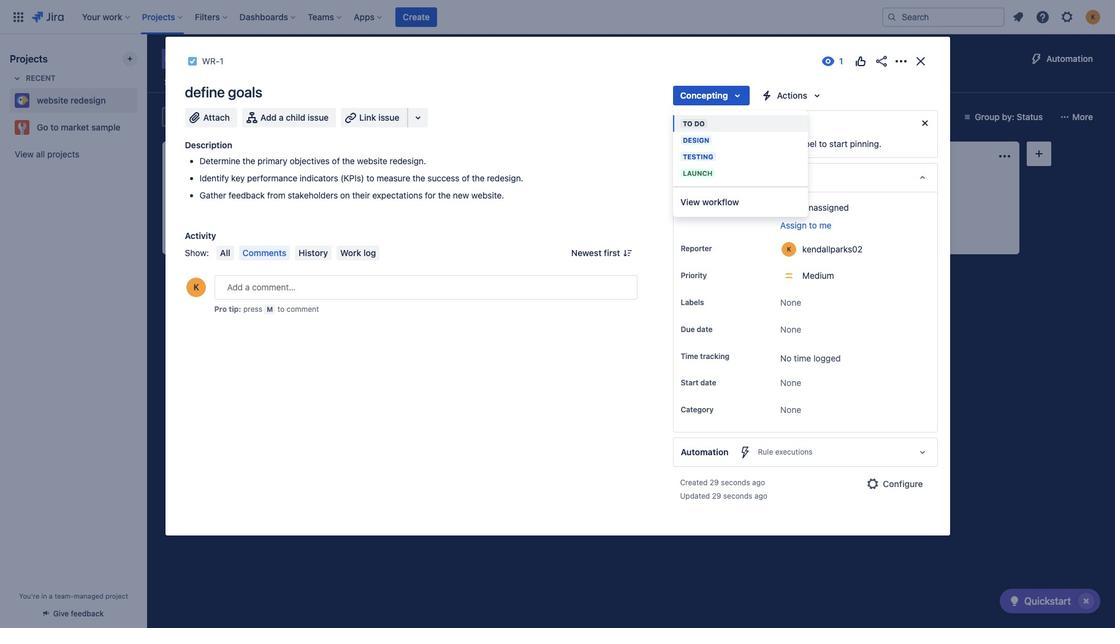 Task type: describe. For each thing, give the bounding box(es) containing it.
view all projects link
[[10, 144, 137, 166]]

determine the primary objectives of the website redesign.
[[200, 156, 426, 166]]

all
[[220, 248, 230, 258]]

description
[[185, 140, 232, 150]]

comments button
[[239, 246, 290, 261]]

attach button
[[185, 108, 237, 128]]

details
[[681, 172, 710, 183]]

primary
[[258, 156, 288, 166]]

sample
[[91, 122, 121, 133]]

hide message image
[[918, 116, 933, 131]]

actions
[[778, 90, 808, 101]]

link
[[360, 112, 376, 123]]

medium
[[803, 271, 835, 281]]

create inside 'primary' element
[[403, 11, 430, 22]]

activity
[[185, 231, 216, 241]]

start
[[830, 139, 848, 149]]

do for to do 0
[[192, 152, 203, 160]]

the up (kpis)
[[342, 156, 355, 166]]

issue inside button
[[308, 112, 329, 123]]

tab list containing summary
[[155, 71, 819, 93]]

primary element
[[7, 0, 873, 34]]

0 vertical spatial ago
[[753, 479, 766, 488]]

settings
[[777, 77, 810, 87]]

no time logged
[[781, 353, 841, 364]]

the up "for"
[[413, 173, 426, 183]]

add
[[261, 112, 277, 123]]

newest first button
[[564, 246, 638, 261]]

1 horizontal spatial redesign.
[[487, 173, 524, 183]]

logged
[[814, 353, 841, 364]]

check image
[[1008, 594, 1023, 609]]

time tracking
[[681, 352, 730, 361]]

assignee
[[681, 202, 714, 212]]

reporter pin to top. only you can see pinned fields. image
[[715, 244, 725, 254]]

show:
[[185, 248, 209, 258]]

key
[[231, 173, 245, 183]]

to right the next
[[762, 139, 770, 149]]

quickstart
[[1025, 596, 1072, 607]]

feedback for gather
[[229, 190, 265, 201]]

you're in a team-managed project
[[19, 593, 128, 601]]

gather
[[200, 190, 226, 201]]

next to a field label to start pinning.
[[740, 139, 882, 149]]

due date
[[681, 325, 713, 334]]

success
[[428, 173, 460, 183]]

work
[[340, 248, 362, 258]]

field
[[779, 139, 796, 149]]

design
[[683, 136, 710, 144]]

comments
[[243, 248, 287, 258]]

their
[[352, 190, 370, 201]]

pro
[[214, 305, 227, 314]]

m
[[267, 305, 273, 313]]

configure link
[[862, 475, 931, 495]]

1 vertical spatial goals
[[373, 183, 394, 194]]

(kpis)
[[341, 173, 364, 183]]

view for view all projects
[[15, 149, 34, 160]]

1 vertical spatial of
[[462, 173, 470, 183]]

define inside dialog
[[185, 83, 225, 101]]

due date pin to top. only you can see pinned fields. image
[[716, 325, 725, 335]]

Search board text field
[[163, 109, 256, 126]]

feedback for give
[[71, 610, 104, 619]]

automation inside the automation element
[[681, 447, 729, 458]]

menu bar inside define goals dialog
[[214, 246, 382, 261]]

time tracking pin to top. only you can see pinned fields. image
[[732, 352, 742, 362]]

from
[[267, 190, 286, 201]]

rule executions
[[759, 448, 813, 457]]

projects
[[10, 53, 48, 64]]

to inside "button"
[[810, 220, 818, 231]]

pinned
[[681, 118, 710, 128]]

tip:
[[229, 305, 241, 314]]

launch for launch
[[683, 169, 713, 177]]

child
[[286, 112, 306, 123]]

identify
[[200, 173, 229, 183]]

define goals inside dialog
[[185, 83, 262, 101]]

link web pages and more image
[[411, 110, 425, 125]]

redesign inside website redesign link
[[71, 95, 106, 106]]

pinned fields
[[681, 118, 735, 128]]

1 vertical spatial website redesign
[[37, 95, 106, 106]]

go
[[37, 122, 48, 133]]

first
[[604, 248, 621, 258]]

newest
[[572, 248, 602, 258]]

to do
[[683, 120, 705, 128]]

project settings link
[[743, 71, 812, 93]]

the down 'fields' on the right top of page
[[715, 139, 728, 149]]

go to market sample link
[[10, 115, 133, 140]]

launch 0
[[873, 151, 913, 161]]

created 29 seconds ago updated 29 seconds ago
[[681, 479, 768, 501]]

recent
[[26, 74, 56, 83]]

issue inside "button"
[[379, 112, 400, 123]]

go to market sample
[[37, 122, 121, 133]]

1 for concepting 1
[[405, 151, 409, 161]]

give feedback
[[53, 610, 104, 619]]

1 vertical spatial ago
[[755, 492, 768, 501]]

labels
[[681, 298, 705, 307]]

the up key
[[243, 156, 255, 166]]

project
[[105, 593, 128, 601]]

1 none from the top
[[781, 298, 802, 308]]

managed
[[74, 593, 104, 601]]

concepting 1
[[354, 151, 409, 161]]

to do 0
[[181, 151, 213, 161]]

pinning.
[[851, 139, 882, 149]]

tracking
[[701, 352, 730, 361]]

assign
[[781, 220, 807, 231]]

start date
[[681, 379, 717, 388]]

date for start date
[[701, 379, 717, 388]]

0 horizontal spatial redesign.
[[390, 156, 426, 166]]

1 vertical spatial on
[[340, 190, 350, 201]]

task image
[[187, 56, 197, 66]]

0 vertical spatial 29
[[710, 479, 719, 488]]

gather feedback from stakeholders on their expectations for the new website.
[[200, 190, 504, 201]]

link issue
[[360, 112, 400, 123]]

collapse recent projects image
[[10, 71, 25, 86]]

website.
[[472, 190, 504, 201]]

click
[[681, 139, 701, 149]]

expectations
[[373, 190, 423, 201]]

all button
[[216, 246, 234, 261]]

a for next to a field label to start pinning.
[[772, 139, 777, 149]]



Task type: locate. For each thing, give the bounding box(es) containing it.
attach
[[203, 112, 230, 123]]

measure
[[377, 173, 411, 183]]

website
[[186, 50, 237, 67], [37, 95, 68, 106], [357, 156, 388, 166]]

1 horizontal spatial view
[[681, 197, 701, 207]]

1 vertical spatial launch
[[683, 169, 713, 177]]

created
[[681, 479, 708, 488]]

0 vertical spatial of
[[332, 156, 340, 166]]

0 vertical spatial view
[[15, 149, 34, 160]]

1 horizontal spatial on
[[703, 139, 713, 149]]

1 horizontal spatial feedback
[[229, 190, 265, 201]]

category
[[681, 406, 714, 415]]

click on the
[[681, 139, 730, 149]]

a left field
[[772, 139, 777, 149]]

website redesign
[[186, 50, 297, 67], [37, 95, 106, 106]]

1 horizontal spatial to
[[683, 120, 693, 128]]

2 horizontal spatial website
[[357, 156, 388, 166]]

1 horizontal spatial a
[[279, 112, 284, 123]]

redesign up go to market sample
[[71, 95, 106, 106]]

0 vertical spatial a
[[279, 112, 284, 123]]

on right click
[[703, 139, 713, 149]]

start
[[681, 379, 699, 388]]

create button for define goals
[[339, 233, 498, 252]]

launch
[[873, 152, 903, 160], [683, 169, 713, 177]]

tab
[[215, 71, 244, 93]]

priority pin to top. only you can see pinned fields. image
[[710, 271, 720, 281]]

1 vertical spatial a
[[772, 139, 777, 149]]

create button inside 'primary' element
[[396, 7, 437, 27]]

0 vertical spatial concepting
[[681, 90, 728, 101]]

0 horizontal spatial define goals
[[185, 83, 262, 101]]

of up indicators
[[332, 156, 340, 166]]

define goals down identify key performance indicators (kpis) to measure the success of the redesign.
[[346, 183, 394, 194]]

0 horizontal spatial of
[[332, 156, 340, 166]]

1 vertical spatial feedback
[[71, 610, 104, 619]]

automation inside "automation" button
[[1047, 53, 1094, 64]]

1 right task image
[[220, 56, 224, 66]]

market
[[61, 122, 89, 133]]

0 vertical spatial do
[[695, 120, 705, 128]]

unassigned
[[803, 202, 850, 213]]

do up design
[[695, 120, 705, 128]]

feedback
[[229, 190, 265, 201], [71, 610, 104, 619]]

29
[[710, 479, 719, 488], [713, 492, 722, 501]]

automation button
[[1025, 49, 1101, 69]]

close image
[[914, 54, 928, 69]]

to right (kpis)
[[367, 173, 375, 183]]

1 vertical spatial redesign
[[71, 95, 106, 106]]

automation right automation "icon"
[[1047, 53, 1094, 64]]

define goals up "attach"
[[185, 83, 262, 101]]

0 horizontal spatial issue
[[308, 112, 329, 123]]

0 vertical spatial feedback
[[229, 190, 265, 201]]

0 horizontal spatial on
[[340, 190, 350, 201]]

next
[[743, 139, 760, 149]]

Add a comment… field
[[214, 275, 638, 300]]

summary link
[[162, 71, 205, 93]]

actions button
[[755, 86, 830, 106]]

1 for wr-1
[[220, 56, 224, 66]]

1 up measure
[[405, 151, 409, 161]]

1 horizontal spatial website
[[186, 50, 237, 67]]

view down details
[[681, 197, 701, 207]]

issue right link
[[379, 112, 400, 123]]

vote options: no one has voted for this issue yet. image
[[854, 54, 868, 69]]

1 horizontal spatial issue
[[379, 112, 400, 123]]

1 vertical spatial 29
[[713, 492, 722, 501]]

to up design
[[683, 120, 693, 128]]

2 0 from the left
[[908, 151, 913, 161]]

add people image
[[315, 110, 330, 125]]

redesign. up 'website.'
[[487, 173, 524, 183]]

goals up add
[[228, 83, 262, 101]]

0 vertical spatial website redesign
[[186, 50, 297, 67]]

time
[[681, 352, 699, 361]]

concepting inside concepting 1
[[354, 152, 401, 160]]

0 horizontal spatial automation
[[681, 447, 729, 458]]

on
[[703, 139, 713, 149], [340, 190, 350, 201]]

press
[[243, 305, 263, 314]]

launch inside launch 0
[[873, 152, 903, 160]]

1 vertical spatial seconds
[[724, 492, 753, 501]]

do down description
[[192, 152, 203, 160]]

1 horizontal spatial 1
[[405, 151, 409, 161]]

do inside define goals dialog
[[695, 120, 705, 128]]

work log button
[[337, 246, 380, 261]]

to inside the to do 0
[[181, 152, 191, 160]]

all
[[36, 149, 45, 160]]

stakeholders
[[288, 190, 338, 201]]

performance
[[247, 173, 298, 183]]

feedback down managed
[[71, 610, 104, 619]]

0 horizontal spatial feedback
[[71, 610, 104, 619]]

0 horizontal spatial concepting
[[354, 152, 401, 160]]

history button
[[295, 246, 332, 261]]

concepting for concepting 1
[[354, 152, 401, 160]]

objectives
[[290, 156, 330, 166]]

search image
[[888, 12, 898, 22]]

testing inside define goals dialog
[[683, 153, 714, 161]]

the up 'website.'
[[472, 173, 485, 183]]

launch down pinning.
[[873, 152, 903, 160]]

2 horizontal spatial a
[[772, 139, 777, 149]]

jira image
[[32, 10, 64, 24], [32, 10, 64, 24]]

1 vertical spatial redesign.
[[487, 173, 524, 183]]

1 horizontal spatial define
[[346, 183, 371, 194]]

0 vertical spatial define
[[185, 83, 225, 101]]

0 vertical spatial launch
[[873, 152, 903, 160]]

Search field
[[883, 7, 1005, 27]]

1 vertical spatial 1
[[405, 151, 409, 161]]

of up the new
[[462, 173, 470, 183]]

indicators
[[300, 173, 338, 183]]

no
[[781, 353, 792, 364]]

summary
[[164, 77, 203, 87]]

none
[[781, 298, 802, 308], [781, 325, 802, 335], [781, 378, 802, 389], [781, 405, 802, 416]]

create button
[[396, 7, 437, 27], [166, 176, 325, 196], [685, 176, 844, 196], [339, 233, 498, 252]]

define down identify key performance indicators (kpis) to measure the success of the redesign.
[[346, 183, 371, 194]]

tab list
[[155, 71, 819, 93]]

launch for launch 0
[[873, 152, 903, 160]]

concepting for concepting
[[681, 90, 728, 101]]

date right start
[[701, 379, 717, 388]]

view workflow
[[681, 197, 740, 207]]

priority
[[681, 271, 707, 280]]

3 none from the top
[[781, 378, 802, 389]]

add a child issue
[[261, 112, 329, 123]]

on left their
[[340, 190, 350, 201]]

reporter
[[681, 244, 713, 253]]

menu bar containing all
[[214, 246, 382, 261]]

1 horizontal spatial goals
[[373, 183, 394, 194]]

view inside button
[[681, 197, 701, 207]]

redesign.
[[390, 156, 426, 166], [487, 173, 524, 183]]

view left the all in the left top of the page
[[15, 149, 34, 160]]

0 vertical spatial define goals
[[185, 83, 262, 101]]

add a child issue button
[[242, 108, 336, 128]]

0 vertical spatial to
[[683, 120, 693, 128]]

1 vertical spatial define goals
[[346, 183, 394, 194]]

menu bar
[[214, 246, 382, 261]]

1 horizontal spatial 0
[[908, 151, 913, 161]]

project settings
[[746, 77, 810, 87]]

goals inside dialog
[[228, 83, 262, 101]]

me
[[820, 220, 832, 231]]

rule
[[759, 448, 774, 457]]

the
[[715, 139, 728, 149], [243, 156, 255, 166], [342, 156, 355, 166], [413, 173, 426, 183], [472, 173, 485, 183], [438, 190, 451, 201]]

1 vertical spatial date
[[701, 379, 717, 388]]

0 horizontal spatial launch
[[683, 169, 713, 177]]

actions image
[[894, 54, 909, 69]]

0 horizontal spatial view
[[15, 149, 34, 160]]

feedback inside define goals dialog
[[229, 190, 265, 201]]

pro tip: press m to comment
[[214, 305, 319, 314]]

0
[[208, 151, 213, 161], [908, 151, 913, 161]]

1 vertical spatial website
[[37, 95, 68, 106]]

to right go
[[50, 122, 59, 133]]

1 vertical spatial define
[[346, 183, 371, 194]]

1 horizontal spatial define goals
[[346, 183, 394, 194]]

seconds right created
[[722, 479, 751, 488]]

to for to do 0
[[181, 152, 191, 160]]

29 right created
[[710, 479, 719, 488]]

0 vertical spatial automation
[[1047, 53, 1094, 64]]

website inside define goals dialog
[[357, 156, 388, 166]]

to left the me
[[810, 220, 818, 231]]

date for due date
[[697, 325, 713, 334]]

redesign. up measure
[[390, 156, 426, 166]]

1 horizontal spatial do
[[695, 120, 705, 128]]

create banner
[[0, 0, 1116, 34]]

create button for to do
[[166, 176, 325, 196]]

comment
[[287, 305, 319, 314]]

0 vertical spatial redesign.
[[390, 156, 426, 166]]

1 vertical spatial view
[[681, 197, 701, 207]]

view all projects
[[15, 149, 79, 160]]

label
[[799, 139, 817, 149]]

0 horizontal spatial website
[[37, 95, 68, 106]]

1 horizontal spatial launch
[[873, 152, 903, 160]]

goals down measure
[[373, 183, 394, 194]]

4 none from the top
[[781, 405, 802, 416]]

details element
[[673, 163, 938, 193]]

the right "for"
[[438, 190, 451, 201]]

do for to do
[[695, 120, 705, 128]]

1 vertical spatial concepting
[[354, 152, 401, 160]]

give
[[53, 610, 69, 619]]

link issue button
[[341, 108, 408, 128]]

0 vertical spatial on
[[703, 139, 713, 149]]

0 vertical spatial seconds
[[722, 479, 751, 488]]

to
[[50, 122, 59, 133], [762, 139, 770, 149], [820, 139, 828, 149], [367, 173, 375, 183], [810, 220, 818, 231], [278, 305, 285, 314]]

determine
[[200, 156, 240, 166]]

none down no
[[781, 378, 802, 389]]

website inside website redesign link
[[37, 95, 68, 106]]

website redesign link
[[10, 88, 133, 113]]

a right in
[[49, 593, 53, 601]]

assign to me
[[781, 220, 832, 231]]

a for you're in a team-managed project
[[49, 593, 53, 601]]

0 vertical spatial goals
[[228, 83, 262, 101]]

none up executions
[[781, 405, 802, 416]]

projects
[[47, 149, 79, 160]]

1 horizontal spatial website redesign
[[186, 50, 297, 67]]

define up search board text box
[[185, 83, 225, 101]]

quickstart button
[[1001, 590, 1101, 614]]

none down more information about this user image
[[781, 298, 802, 308]]

to left the start
[[820, 139, 828, 149]]

automation element
[[673, 438, 938, 468]]

seconds right updated
[[724, 492, 753, 501]]

1 horizontal spatial concepting
[[681, 90, 728, 101]]

1 0 from the left
[[208, 151, 213, 161]]

concepting inside "dropdown button"
[[681, 90, 728, 101]]

feedback down key
[[229, 190, 265, 201]]

none up no
[[781, 325, 802, 335]]

1 vertical spatial automation
[[681, 447, 729, 458]]

feedback inside button
[[71, 610, 104, 619]]

0 horizontal spatial a
[[49, 593, 53, 601]]

1 horizontal spatial automation
[[1047, 53, 1094, 64]]

2 issue from the left
[[379, 112, 400, 123]]

dismiss quickstart image
[[1077, 592, 1097, 612]]

1 horizontal spatial of
[[462, 173, 470, 183]]

fields
[[712, 118, 735, 128]]

29 right updated
[[713, 492, 722, 501]]

0 horizontal spatial define
[[185, 83, 225, 101]]

a inside button
[[279, 112, 284, 123]]

0 horizontal spatial 1
[[220, 56, 224, 66]]

0 horizontal spatial 0
[[208, 151, 213, 161]]

assign to me button
[[781, 220, 925, 232]]

define goals dialog
[[165, 37, 951, 536]]

1 inside define goals dialog
[[220, 56, 224, 66]]

0 horizontal spatial goals
[[228, 83, 262, 101]]

to down description
[[181, 152, 191, 160]]

launch down click
[[683, 169, 713, 177]]

0 horizontal spatial to
[[181, 152, 191, 160]]

launch inside define goals dialog
[[683, 169, 713, 177]]

view for view workflow
[[681, 197, 701, 207]]

0 horizontal spatial redesign
[[71, 95, 106, 106]]

0 vertical spatial date
[[697, 325, 713, 334]]

do inside the to do 0
[[192, 152, 203, 160]]

1 vertical spatial to
[[181, 152, 191, 160]]

concepting up identify key performance indicators (kpis) to measure the success of the redesign.
[[354, 152, 401, 160]]

1 vertical spatial do
[[192, 152, 203, 160]]

automation
[[1047, 53, 1094, 64], [681, 447, 729, 458]]

0 vertical spatial website
[[186, 50, 237, 67]]

copy link to issue image
[[221, 56, 231, 66]]

automation image
[[1030, 52, 1045, 66]]

2 vertical spatial website
[[357, 156, 388, 166]]

view
[[15, 149, 34, 160], [681, 197, 701, 207]]

work log
[[340, 248, 376, 258]]

0 horizontal spatial website redesign
[[37, 95, 106, 106]]

automation up created
[[681, 447, 729, 458]]

due
[[681, 325, 695, 334]]

to for to do
[[683, 120, 693, 128]]

issue right child
[[308, 112, 329, 123]]

0 horizontal spatial do
[[192, 152, 203, 160]]

date left due date pin to top. only you can see pinned fields. image
[[697, 325, 713, 334]]

to inside define goals dialog
[[683, 120, 693, 128]]

0 vertical spatial 1
[[220, 56, 224, 66]]

you're
[[19, 593, 39, 601]]

date
[[697, 325, 713, 334], [701, 379, 717, 388]]

to right the m
[[278, 305, 285, 314]]

more information about this user image
[[782, 242, 797, 257]]

a right add
[[279, 112, 284, 123]]

concepting
[[681, 90, 728, 101], [354, 152, 401, 160]]

2 none from the top
[[781, 325, 802, 335]]

create column image
[[1032, 147, 1047, 161]]

0 vertical spatial redesign
[[241, 50, 297, 67]]

2 vertical spatial a
[[49, 593, 53, 601]]

1 issue from the left
[[308, 112, 329, 123]]

wr-
[[202, 56, 220, 66]]

create button for testing
[[685, 176, 844, 196]]

redesign right copy link to issue image
[[241, 50, 297, 67]]

team-
[[55, 593, 74, 601]]

concepting up pinned fields
[[681, 90, 728, 101]]

workflow
[[703, 197, 740, 207]]

1 horizontal spatial redesign
[[241, 50, 297, 67]]



Task type: vqa. For each thing, say whether or not it's contained in the screenshot.
2nd group from the bottom
no



